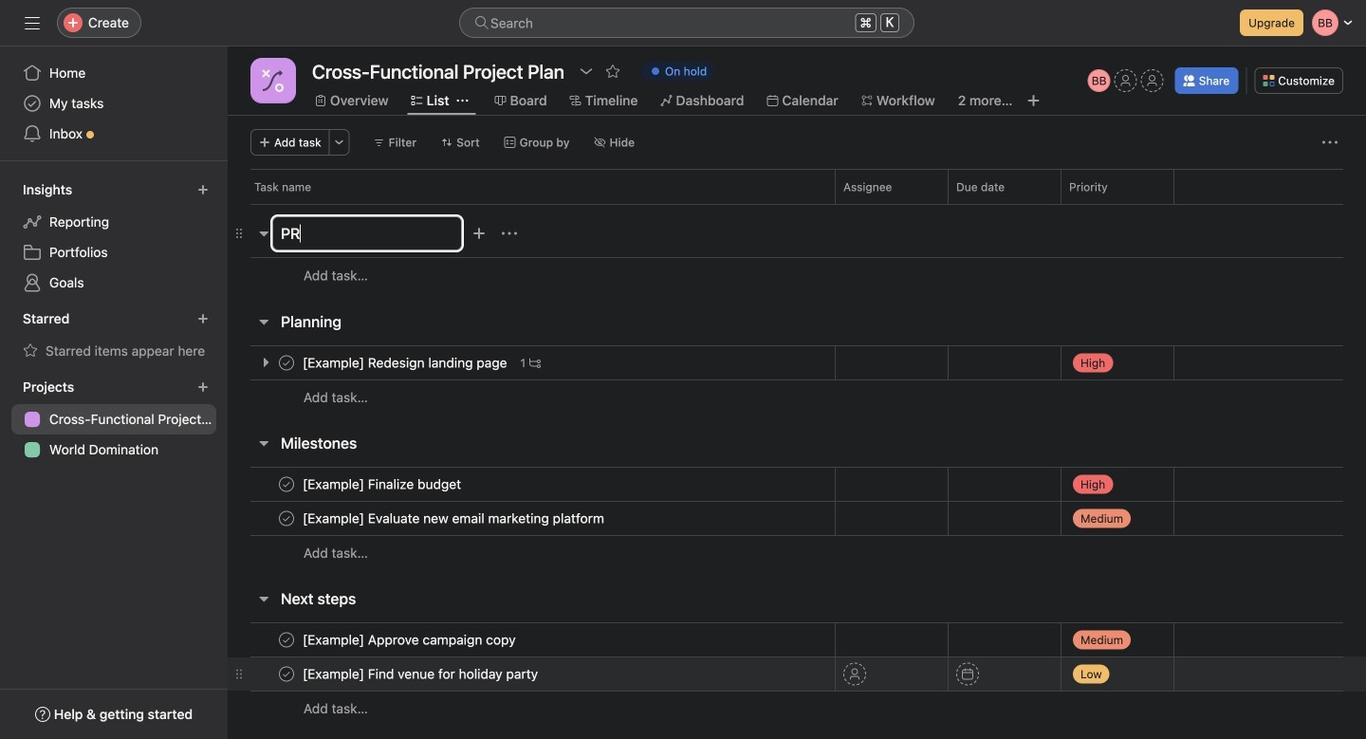 Task type: vqa. For each thing, say whether or not it's contained in the screenshot.
global element
yes



Task type: describe. For each thing, give the bounding box(es) containing it.
mark complete checkbox for the [example] evaluate new email marketing platform cell
[[275, 507, 298, 530]]

[example] approve campaign copy cell
[[228, 622, 835, 658]]

add items to starred image
[[197, 313, 209, 324]]

header planning tree grid
[[228, 345, 1366, 415]]

global element
[[0, 46, 228, 160]]

new insights image
[[197, 184, 209, 195]]

header next steps tree grid
[[228, 622, 1366, 726]]

1 collapse task list for this group image from the top
[[256, 226, 271, 241]]

mark complete image for mark complete checkbox within the [example] evaluate new email marketing platform cell
[[275, 507, 298, 530]]

mark complete checkbox for [example] finalize budget cell
[[275, 473, 298, 496]]

manage project members image
[[1088, 69, 1111, 92]]

show options image
[[579, 64, 594, 79]]

mark complete checkbox for [example] approve campaign copy cell
[[275, 629, 298, 651]]

more actions image
[[1323, 135, 1338, 150]]

[example] finalize budget cell
[[228, 467, 835, 502]]

Search tasks, projects, and more text field
[[459, 8, 915, 38]]

New section text field
[[272, 216, 462, 250]]

mark complete checkbox for [example] find venue for holiday party cell
[[275, 663, 298, 686]]

more section actions image
[[502, 226, 517, 241]]

task name text field for mark complete checkbox within [example] approve campaign copy cell
[[299, 630, 521, 649]]

task name text field inside [example] redesign landing page 'cell'
[[299, 353, 513, 372]]

Mark complete checkbox
[[275, 352, 298, 374]]

mark complete image for mark complete checkbox within [example] approve campaign copy cell
[[275, 629, 298, 651]]

more actions image
[[334, 137, 345, 148]]

new project or portfolio image
[[197, 381, 209, 393]]

starred element
[[0, 302, 228, 370]]

add a task to this group image
[[472, 226, 487, 241]]

add to starred image
[[605, 64, 621, 79]]

expand subtask list for the task [example] redesign landing page image
[[258, 355, 273, 370]]

hide sidebar image
[[25, 15, 40, 30]]



Task type: locate. For each thing, give the bounding box(es) containing it.
mark complete checkbox inside the [example] evaluate new email marketing platform cell
[[275, 507, 298, 530]]

projects element
[[0, 370, 228, 469]]

collapse task list for this group image for header planning tree grid
[[256, 314, 271, 329]]

0 vertical spatial task name text field
[[299, 353, 513, 372]]

mark complete image
[[275, 473, 298, 496]]

collapse task list for this group image
[[256, 436, 271, 451]]

task name text field for the [example] evaluate new email marketing platform cell
[[299, 509, 610, 528]]

row
[[228, 169, 1366, 204], [250, 203, 1344, 205], [228, 257, 1366, 293], [228, 345, 1366, 380], [228, 380, 1366, 415], [228, 467, 1366, 502], [228, 501, 1366, 536], [228, 535, 1366, 570], [228, 622, 1366, 658], [228, 657, 1366, 692], [228, 691, 1366, 726]]

add tab image
[[1026, 93, 1041, 108]]

task name text field inside [example] finalize budget cell
[[299, 475, 467, 494]]

2 task name text field from the top
[[299, 475, 467, 494]]

Task name text field
[[299, 353, 513, 372], [299, 475, 467, 494], [299, 630, 521, 649]]

0 vertical spatial collapse task list for this group image
[[256, 226, 271, 241]]

Mark complete checkbox
[[275, 473, 298, 496], [275, 507, 298, 530], [275, 629, 298, 651], [275, 663, 298, 686]]

4 mark complete image from the top
[[275, 663, 298, 686]]

mark complete image for mark complete checkbox in the [example] find venue for holiday party cell
[[275, 663, 298, 686]]

2 mark complete checkbox from the top
[[275, 507, 298, 530]]

4 mark complete checkbox from the top
[[275, 663, 298, 686]]

collapse task list for this group image for header next steps tree grid
[[256, 591, 271, 606]]

[example] find venue for holiday party cell
[[228, 657, 835, 692]]

mark complete checkbox inside [example] find venue for holiday party cell
[[275, 663, 298, 686]]

task name text field inside [example] find venue for holiday party cell
[[299, 665, 544, 684]]

3 mark complete image from the top
[[275, 629, 298, 651]]

[example] evaluate new email marketing platform cell
[[228, 501, 835, 536]]

task name text field for [example] find venue for holiday party cell
[[299, 665, 544, 684]]

header milestones tree grid
[[228, 467, 1366, 570]]

1 vertical spatial task name text field
[[299, 665, 544, 684]]

mark complete image inside [example] find venue for holiday party cell
[[275, 663, 298, 686]]

3 task name text field from the top
[[299, 630, 521, 649]]

1 vertical spatial collapse task list for this group image
[[256, 314, 271, 329]]

None text field
[[307, 54, 569, 88]]

3 mark complete checkbox from the top
[[275, 629, 298, 651]]

tab actions image
[[457, 95, 468, 106]]

mark complete image inside the [example] evaluate new email marketing platform cell
[[275, 507, 298, 530]]

1 task name text field from the top
[[299, 353, 513, 372]]

task name text field for mark complete checkbox inside the [example] finalize budget cell
[[299, 475, 467, 494]]

collapse task list for this group image
[[256, 226, 271, 241], [256, 314, 271, 329], [256, 591, 271, 606]]

1 mark complete checkbox from the top
[[275, 473, 298, 496]]

1 mark complete image from the top
[[275, 352, 298, 374]]

task name text field inside the [example] evaluate new email marketing platform cell
[[299, 509, 610, 528]]

1 subtask image
[[530, 357, 541, 369]]

mark complete image inside [example] approve campaign copy cell
[[275, 629, 298, 651]]

2 vertical spatial task name text field
[[299, 630, 521, 649]]

2 vertical spatial collapse task list for this group image
[[256, 591, 271, 606]]

2 task name text field from the top
[[299, 665, 544, 684]]

mark complete image for mark complete option
[[275, 352, 298, 374]]

2 collapse task list for this group image from the top
[[256, 314, 271, 329]]

mark complete checkbox inside [example] finalize budget cell
[[275, 473, 298, 496]]

[example] redesign landing page cell
[[228, 345, 835, 380]]

1 task name text field from the top
[[299, 509, 610, 528]]

1 vertical spatial task name text field
[[299, 475, 467, 494]]

line_and_symbols image
[[262, 69, 285, 92]]

3 collapse task list for this group image from the top
[[256, 591, 271, 606]]

mark complete checkbox inside [example] approve campaign copy cell
[[275, 629, 298, 651]]

task name text field inside [example] approve campaign copy cell
[[299, 630, 521, 649]]

insights element
[[0, 173, 228, 302]]

None field
[[459, 8, 915, 38]]

0 vertical spatial task name text field
[[299, 509, 610, 528]]

2 mark complete image from the top
[[275, 507, 298, 530]]

Task name text field
[[299, 509, 610, 528], [299, 665, 544, 684]]

mark complete image
[[275, 352, 298, 374], [275, 507, 298, 530], [275, 629, 298, 651], [275, 663, 298, 686]]



